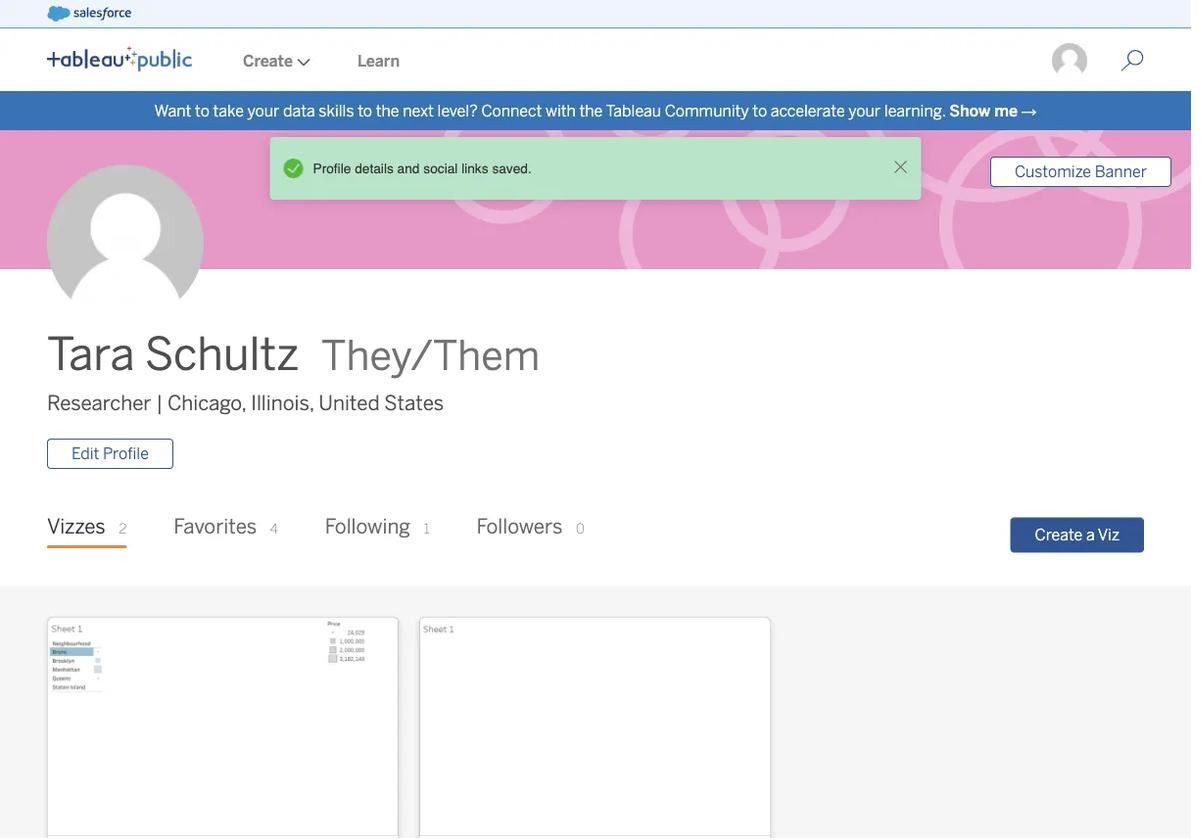 Task type: describe. For each thing, give the bounding box(es) containing it.
a
[[1087, 526, 1095, 545]]

create for create
[[243, 51, 293, 70]]

want to take your data skills to the next level? connect with the tableau community to accelerate your learning. show me →
[[154, 101, 1037, 120]]

profile details and social links saved. alert
[[278, 153, 888, 184]]

learning.
[[885, 101, 946, 120]]

|
[[156, 391, 163, 416]]

details
[[355, 161, 394, 176]]

customize banner
[[1015, 163, 1147, 181]]

schultz
[[145, 328, 299, 382]]

illinois,
[[251, 391, 314, 416]]

create for create a viz
[[1035, 526, 1083, 545]]

researcher
[[47, 391, 151, 416]]

following
[[325, 515, 411, 540]]

tara.schultz image
[[1050, 41, 1090, 80]]

3 to from the left
[[753, 101, 767, 120]]

me
[[995, 101, 1018, 120]]

community
[[665, 101, 749, 120]]

they/them
[[322, 332, 540, 381]]

1 to from the left
[[195, 101, 210, 120]]

2 workbook thumbnail image from the left
[[420, 618, 770, 836]]

want
[[154, 101, 191, 120]]

1 workbook thumbnail image from the left
[[48, 618, 398, 836]]

banner
[[1095, 163, 1147, 181]]

tara
[[47, 328, 135, 382]]

favorites
[[174, 515, 257, 540]]

social
[[424, 161, 458, 176]]

next
[[403, 101, 434, 120]]

and
[[397, 161, 420, 176]]

create a viz button
[[1011, 518, 1144, 553]]

skills
[[319, 101, 354, 120]]

→
[[1022, 101, 1037, 120]]

take
[[213, 101, 244, 120]]

2 the from the left
[[580, 101, 603, 120]]

profile inside edit profile button
[[103, 445, 149, 464]]

accelerate
[[771, 101, 845, 120]]

show
[[950, 101, 991, 120]]

learn link
[[334, 30, 423, 91]]

links
[[462, 161, 489, 176]]



Task type: locate. For each thing, give the bounding box(es) containing it.
tableau
[[606, 101, 661, 120]]

with
[[546, 101, 576, 120]]

learn
[[358, 51, 400, 70]]

1 horizontal spatial your
[[849, 101, 881, 120]]

0 vertical spatial create
[[243, 51, 293, 70]]

states
[[384, 391, 444, 416]]

0 horizontal spatial the
[[376, 101, 399, 120]]

to
[[195, 101, 210, 120], [358, 101, 372, 120], [753, 101, 767, 120]]

1 vertical spatial profile
[[103, 445, 149, 464]]

0 horizontal spatial create
[[243, 51, 293, 70]]

the
[[376, 101, 399, 120], [580, 101, 603, 120]]

salesforce logo image
[[47, 6, 131, 22]]

to right skills
[[358, 101, 372, 120]]

workbook thumbnail image
[[48, 618, 398, 836], [420, 618, 770, 836]]

profile inside profile details and social links saved. alert
[[313, 161, 351, 176]]

customize
[[1015, 163, 1092, 181]]

data
[[283, 101, 315, 120]]

2 to from the left
[[358, 101, 372, 120]]

united
[[319, 391, 380, 416]]

followers
[[477, 515, 563, 540]]

2
[[119, 521, 127, 538]]

tara schultz
[[47, 328, 299, 382]]

0 horizontal spatial your
[[247, 101, 280, 120]]

create button
[[219, 30, 334, 91]]

go to search image
[[1097, 49, 1168, 73]]

profile right edit
[[103, 445, 149, 464]]

profile
[[313, 161, 351, 176], [103, 445, 149, 464]]

logo image
[[47, 46, 192, 72]]

1 horizontal spatial create
[[1035, 526, 1083, 545]]

to left "take"
[[195, 101, 210, 120]]

2 horizontal spatial to
[[753, 101, 767, 120]]

1 the from the left
[[376, 101, 399, 120]]

edit
[[72, 445, 99, 464]]

show me link
[[950, 101, 1018, 120]]

1 horizontal spatial to
[[358, 101, 372, 120]]

edit profile button
[[47, 439, 173, 470]]

your left the learning.
[[849, 101, 881, 120]]

1 horizontal spatial workbook thumbnail image
[[420, 618, 770, 836]]

chicago,
[[167, 391, 246, 416]]

2 your from the left
[[849, 101, 881, 120]]

0
[[576, 521, 585, 538]]

0 vertical spatial profile
[[313, 161, 351, 176]]

the right with
[[580, 101, 603, 120]]

1
[[424, 521, 430, 538]]

the left next
[[376, 101, 399, 120]]

1 horizontal spatial the
[[580, 101, 603, 120]]

researcher | chicago, illinois, united states
[[47, 391, 444, 416]]

avatar image
[[47, 165, 204, 322]]

create inside dropdown button
[[243, 51, 293, 70]]

1 vertical spatial create
[[1035, 526, 1083, 545]]

level?
[[438, 101, 478, 120]]

saved.
[[492, 161, 532, 176]]

create up the data
[[243, 51, 293, 70]]

profile details and social links saved.
[[313, 161, 532, 176]]

profile left details
[[313, 161, 351, 176]]

viz
[[1098, 526, 1120, 545]]

1 horizontal spatial profile
[[313, 161, 351, 176]]

customize banner button
[[991, 157, 1172, 187]]

your
[[247, 101, 280, 120], [849, 101, 881, 120]]

0 horizontal spatial profile
[[103, 445, 149, 464]]

0 horizontal spatial to
[[195, 101, 210, 120]]

create a viz
[[1035, 526, 1120, 545]]

4
[[270, 521, 278, 538]]

create inside button
[[1035, 526, 1083, 545]]

your right "take"
[[247, 101, 280, 120]]

create
[[243, 51, 293, 70], [1035, 526, 1083, 545]]

0 horizontal spatial workbook thumbnail image
[[48, 618, 398, 836]]

to left accelerate
[[753, 101, 767, 120]]

1 your from the left
[[247, 101, 280, 120]]

connect
[[481, 101, 542, 120]]

vizzes
[[47, 515, 106, 540]]

create left a
[[1035, 526, 1083, 545]]

edit profile
[[72, 445, 149, 464]]



Task type: vqa. For each thing, say whether or not it's contained in the screenshot.
"#Polarunitchart"
no



